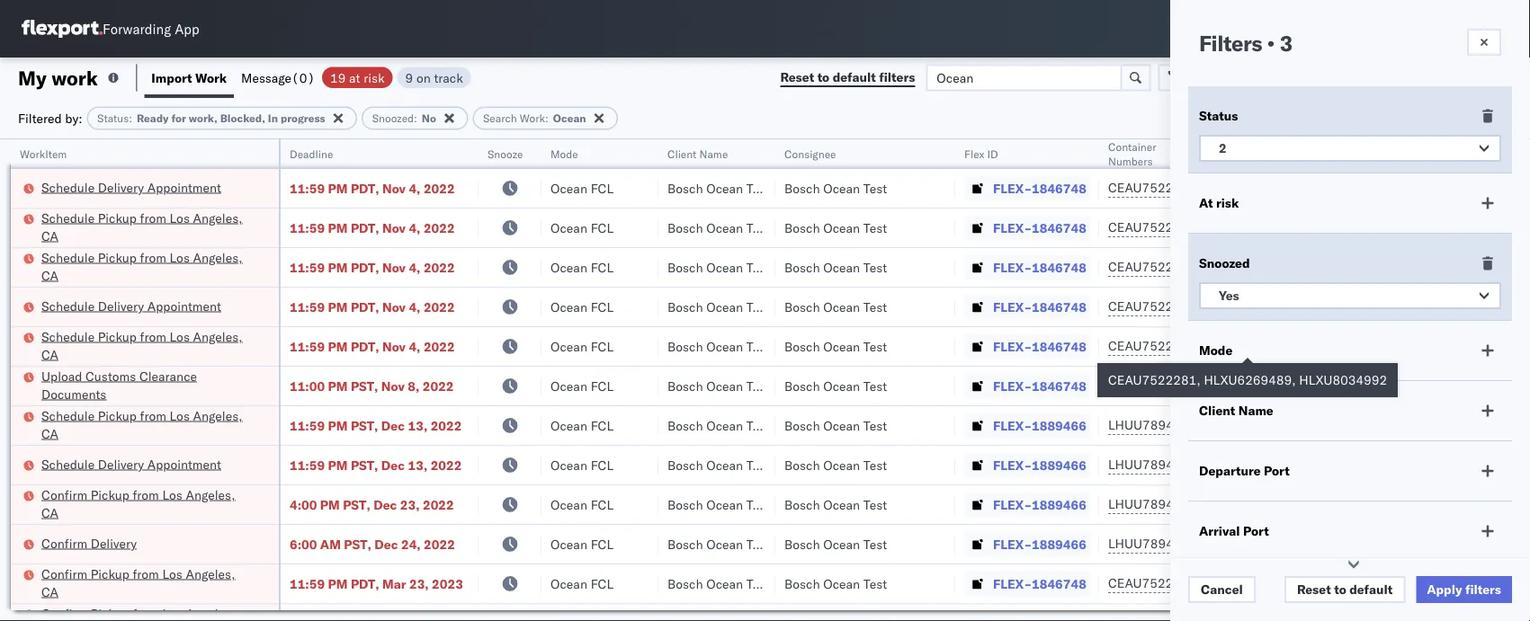 Task type: vqa. For each thing, say whether or not it's contained in the screenshot.
"THERE" at top right
no



Task type: describe. For each thing, give the bounding box(es) containing it.
pst, for schedule pickup from los angeles, ca
[[351, 418, 378, 434]]

23, for 2022
[[400, 497, 420, 513]]

gaurav jawla for third "schedule delivery appointment" link from the bottom of the page
[[1450, 180, 1525, 196]]

10 resize handle column header from the left
[[1498, 139, 1519, 622]]

1 flex-1846748 from the top
[[993, 180, 1087, 196]]

apply
[[1427, 582, 1462, 598]]

9
[[405, 70, 413, 85]]

uetu5238478 for confirm pickup from los angeles, ca
[[1204, 497, 1292, 512]]

lhuu7894563, uetu5238478 for schedule pickup from los angeles, ca
[[1108, 417, 1292, 433]]

6 1846748 from the top
[[1032, 378, 1087, 394]]

deadline button
[[281, 143, 461, 161]]

status for status
[[1199, 108, 1238, 124]]

confirm pickup from los angeles, ca button for 4:00 pm pst, dec 23, 2022
[[41, 486, 255, 524]]

lhuu7894563, for schedule delivery appointment
[[1108, 457, 1201, 473]]

flex- for first schedule delivery appointment button from the bottom
[[993, 457, 1032, 473]]

los for first schedule pickup from los angeles, ca link from the bottom of the page
[[170, 408, 190, 424]]

5 ocean fcl from the top
[[551, 339, 614, 354]]

1 1846748 from the top
[[1032, 180, 1087, 196]]

pdt, for 2nd schedule pickup from los angeles, ca button from the top
[[351, 260, 379, 275]]

6 ceau7522281, from the top
[[1108, 378, 1201, 394]]

numbers for mbl/mawb numbers
[[1291, 147, 1335, 161]]

dec for confirm pickup from los angeles, ca
[[373, 497, 397, 513]]

flex id button
[[955, 143, 1081, 161]]

upload
[[41, 368, 82, 384]]

1 4, from the top
[[409, 180, 421, 196]]

2 schedule pickup from los angeles, ca from the top
[[41, 250, 242, 283]]

1 gaurav from the top
[[1450, 180, 1491, 196]]

batch
[[1430, 70, 1465, 85]]

mode inside button
[[551, 147, 578, 161]]

4 ceau7522281, hlxu6269489, hlxu8034992 from the top
[[1108, 299, 1387, 314]]

4 4, from the top
[[409, 299, 421, 315]]

work for import
[[195, 70, 227, 85]]

1 vertical spatial mode
[[1199, 343, 1233, 358]]

to for reset to default
[[1334, 582, 1346, 598]]

apply filters button
[[1416, 577, 1512, 604]]

7 ceau7522281, hlxu6269489, hlxu8034992 from the top
[[1108, 576, 1387, 591]]

10 fcl from the top
[[591, 537, 614, 552]]

Search Shipments (/) text field
[[1186, 15, 1359, 42]]

10 flex- from the top
[[993, 537, 1032, 552]]

port for arrival port
[[1243, 524, 1269, 539]]

7 hlxu8034992 from the top
[[1299, 576, 1387, 591]]

: for status
[[129, 112, 132, 125]]

2 button
[[1199, 135, 1501, 162]]

reset for reset to default filters
[[780, 69, 814, 85]]

2 ceau7522281, from the top
[[1108, 219, 1201, 235]]

2 schedule delivery appointment link from the top
[[41, 297, 221, 315]]

1 schedule pickup from los angeles, ca button from the top
[[41, 209, 255, 247]]

arrival
[[1199, 524, 1240, 539]]

4 abcdefg78456546 from the top
[[1225, 537, 1346, 552]]

7 11:59 from the top
[[290, 457, 325, 473]]

2 ca from the top
[[41, 268, 58, 283]]

file exception
[[1224, 70, 1308, 85]]

2 ceau7522281, hlxu6269489, hlxu8034992 from the top
[[1108, 219, 1387, 235]]

schedule for 2nd schedule pickup from los angeles, ca button from the top
[[41, 250, 95, 265]]

yes button
[[1199, 282, 1501, 309]]

6 hlxu8034992 from the top
[[1299, 378, 1387, 394]]

2023
[[432, 576, 463, 592]]

1 ocean fcl from the top
[[551, 180, 614, 196]]

departure
[[1199, 463, 1261, 479]]

8 ocean fcl from the top
[[551, 457, 614, 473]]

customs
[[86, 368, 136, 384]]

uetu5238478 for schedule pickup from los angeles, ca
[[1204, 417, 1292, 433]]

gaurav jawla for second "schedule delivery appointment" link from the bottom of the page
[[1450, 299, 1525, 315]]

snooze
[[488, 147, 523, 161]]

1 schedule delivery appointment button from the top
[[41, 179, 221, 198]]

mbl/mawb
[[1225, 147, 1288, 161]]

flex-1846748 for upload customs clearance documents button at the left bottom of page
[[993, 378, 1087, 394]]

3 schedule delivery appointment button from the top
[[41, 456, 221, 475]]

3 fcl from the top
[[591, 260, 614, 275]]

forwarding
[[103, 20, 171, 37]]

4 pdt, from the top
[[351, 299, 379, 315]]

workitem button
[[11, 143, 261, 161]]

mar
[[382, 576, 406, 592]]

actions
[[1476, 147, 1513, 161]]

6 ocean fcl from the top
[[551, 378, 614, 394]]

1 ceau7522281, from the top
[[1108, 180, 1201, 196]]

flex-1889466 for schedule pickup from los angeles, ca
[[993, 418, 1087, 434]]

flex- for 4th schedule pickup from los angeles, ca button from the bottom
[[993, 220, 1032, 236]]

•
[[1267, 30, 1275, 57]]

dec for schedule pickup from los angeles, ca
[[381, 418, 405, 434]]

2 gaurav from the top
[[1450, 220, 1491, 236]]

snoozed for snoozed : no
[[372, 112, 414, 125]]

4 fcl from the top
[[591, 299, 614, 315]]

resize handle column header for mode
[[637, 139, 658, 622]]

: for snoozed
[[414, 112, 417, 125]]

confirm for 11:59 pm pdt, mar 23, 2023
[[41, 566, 87, 582]]

4 flex-1846748 from the top
[[993, 299, 1087, 315]]

import work button
[[144, 58, 234, 98]]

schedule for 1st schedule delivery appointment button
[[41, 179, 95, 195]]

13, for schedule pickup from los angeles, ca
[[408, 418, 428, 434]]

apply filters
[[1427, 582, 1501, 598]]

filtered
[[18, 110, 62, 126]]

4 ca from the top
[[41, 426, 58, 442]]

os button
[[1467, 8, 1509, 49]]

test123456 for 3rd schedule pickup from los angeles, ca button from the top
[[1225, 339, 1301, 354]]

3 gaurav from the top
[[1450, 299, 1491, 315]]

in
[[268, 112, 278, 125]]

operator
[[1450, 147, 1493, 161]]

schedule for first schedule delivery appointment button from the bottom
[[41, 457, 95, 472]]

mode button
[[542, 143, 641, 161]]

confirm pickup from los angeles, ca for 4:00 pm pst, dec 23, 2022
[[41, 487, 235, 521]]

confirm delivery link
[[41, 535, 137, 553]]

confirm pickup from los angeles, ca link for 11:59
[[41, 565, 255, 601]]

resize handle column header for mbl/mawb numbers
[[1420, 139, 1441, 622]]

upload customs clearance documents link
[[41, 367, 255, 403]]

2 schedule delivery appointment button from the top
[[41, 297, 221, 317]]

11 fcl from the top
[[591, 576, 614, 592]]

resize handle column header for deadline
[[457, 139, 479, 622]]

reset to default
[[1297, 582, 1393, 598]]

2
[[1219, 140, 1227, 156]]

(0)
[[291, 70, 315, 85]]

7 1846748 from the top
[[1032, 576, 1087, 592]]

3 hlxu8034992 from the top
[[1299, 259, 1387, 275]]

los for second schedule pickup from los angeles, ca link from the bottom of the page
[[170, 329, 190, 345]]

4 11:59 pm pdt, nov 4, 2022 from the top
[[290, 299, 455, 315]]

flex-1846748 for 3rd schedule pickup from los angeles, ca button from the top
[[993, 339, 1087, 354]]

2 hlxu6269489, from the top
[[1204, 219, 1296, 235]]

my
[[18, 65, 47, 90]]

3 schedule delivery appointment link from the top
[[41, 456, 221, 474]]

confirm delivery
[[41, 536, 137, 551]]

cancel button
[[1188, 577, 1256, 604]]

nov for upload customs clearance documents 'link'
[[381, 378, 405, 394]]

progress
[[281, 112, 325, 125]]

2 ocean fcl from the top
[[551, 220, 614, 236]]

at
[[349, 70, 360, 85]]

pdt, for 3rd schedule pickup from los angeles, ca button from the top
[[351, 339, 379, 354]]

4 11:59 from the top
[[290, 299, 325, 315]]

batch action
[[1430, 70, 1508, 85]]

import work
[[151, 70, 227, 85]]

flex-1889466 for confirm pickup from los angeles, ca
[[993, 497, 1087, 513]]

flex-1846748 for 11:59 pm pdt, mar 23, 2023's "confirm pickup from los angeles, ca" button
[[993, 576, 1087, 592]]

5 hlxu8034992 from the top
[[1299, 338, 1387, 354]]

4 schedule pickup from los angeles, ca link from the top
[[41, 407, 255, 443]]

resize handle column header for client name
[[754, 139, 775, 622]]

work,
[[189, 112, 217, 125]]

4:00
[[290, 497, 317, 513]]

4 hlxu8034992 from the top
[[1299, 299, 1387, 314]]

3 resize handle column header from the left
[[520, 139, 542, 622]]

4, for second schedule pickup from los angeles, ca link from the bottom of the page
[[409, 339, 421, 354]]

4 schedule pickup from los angeles, ca button from the top
[[41, 407, 255, 445]]

11:59 pm pdt, nov 4, 2022 for 3rd schedule pickup from los angeles, ca button from the top
[[290, 339, 455, 354]]

6 fcl from the top
[[591, 378, 614, 394]]

blocked,
[[220, 112, 265, 125]]

consignee button
[[775, 143, 937, 161]]

nov for second schedule pickup from los angeles, ca link from the bottom of the page
[[382, 339, 406, 354]]

default for reset to default
[[1350, 582, 1393, 598]]

savant for ceau7522281, hlxu6269489, hlxu8034992
[[1491, 260, 1530, 275]]

4 schedule pickup from los angeles, ca from the top
[[41, 408, 242, 442]]

appointment for third "schedule delivery appointment" link from the bottom of the page
[[147, 179, 221, 195]]

reset to default button
[[1285, 577, 1405, 604]]

10 ocean fcl from the top
[[551, 537, 614, 552]]

3
[[1280, 30, 1293, 57]]

batch action button
[[1402, 64, 1520, 91]]

confirm pickup from los angeles, ca button for 11:59 pm pdt, mar 23, 2023
[[41, 565, 255, 603]]

test123456 for 2nd schedule pickup from los angeles, ca button from the top
[[1225, 260, 1301, 275]]

container
[[1108, 140, 1156, 153]]

status : ready for work, blocked, in progress
[[97, 112, 325, 125]]

by:
[[65, 110, 82, 126]]

on
[[416, 70, 431, 85]]

deadline
[[290, 147, 333, 161]]

3 schedule pickup from los angeles, ca button from the top
[[41, 328, 255, 366]]

1 horizontal spatial name
[[1238, 403, 1274, 419]]

5 1846748 from the top
[[1032, 339, 1087, 354]]

angeles, for third schedule pickup from los angeles, ca link from the bottom of the page
[[193, 250, 242, 265]]

flex-1846748 for 4th schedule pickup from los angeles, ca button from the bottom
[[993, 220, 1087, 236]]

clearance
[[139, 368, 197, 384]]

11:59 pm pdt, mar 23, 2023
[[290, 576, 463, 592]]

2 1846748 from the top
[[1032, 220, 1087, 236]]

confirm pickup from los angeles, ca link for 4:00
[[41, 486, 255, 522]]

7 ceau7522281, from the top
[[1108, 576, 1201, 591]]

8 fcl from the top
[[591, 457, 614, 473]]

arrival port
[[1199, 524, 1269, 539]]

2 fcl from the top
[[591, 220, 614, 236]]

4 hlxu6269489, from the top
[[1204, 299, 1296, 314]]

3 hlxu6269489, from the top
[[1204, 259, 1296, 275]]

6 ca from the top
[[41, 584, 58, 600]]

3 schedule pickup from los angeles, ca link from the top
[[41, 328, 255, 364]]

3 schedule delivery appointment from the top
[[41, 457, 221, 472]]

os
[[1479, 22, 1497, 36]]

action
[[1468, 70, 1508, 85]]

work for search
[[520, 112, 545, 125]]

4 lhuu7894563, uetu5238478 from the top
[[1108, 536, 1292, 552]]

test123456 for 4th schedule pickup from los angeles, ca button from the bottom
[[1225, 220, 1301, 236]]

1 ceau7522281, hlxu6269489, hlxu8034992 from the top
[[1108, 180, 1387, 196]]

19 at risk
[[330, 70, 385, 85]]

Search Work text field
[[926, 64, 1122, 91]]

flex- for 11:59 pm pdt, mar 23, 2023's "confirm pickup from los angeles, ca" button
[[993, 576, 1032, 592]]

7 hlxu6269489, from the top
[[1204, 576, 1296, 591]]

pst, right am
[[344, 537, 371, 552]]

flex id
[[964, 147, 998, 161]]

flex- for upload customs clearance documents button at the left bottom of page
[[993, 378, 1032, 394]]

message (0)
[[241, 70, 315, 85]]

angeles, for 4th schedule pickup from los angeles, ca link from the bottom of the page
[[193, 210, 242, 226]]

exception
[[1249, 70, 1308, 85]]

container numbers button
[[1099, 136, 1198, 168]]

abcdefg78456546 for schedule delivery appointment
[[1225, 457, 1346, 473]]

3 schedule pickup from los angeles, ca from the top
[[41, 329, 242, 363]]

yes
[[1219, 288, 1239, 304]]

filters • 3
[[1199, 30, 1293, 57]]

5 hlxu6269489, from the top
[[1204, 338, 1296, 354]]

1 11:59 pm pdt, nov 4, 2022 from the top
[[290, 180, 455, 196]]

id
[[987, 147, 998, 161]]

los for third schedule pickup from los angeles, ca link from the bottom of the page
[[170, 250, 190, 265]]

flexport. image
[[22, 20, 103, 38]]

1889466 for schedule delivery appointment
[[1032, 457, 1087, 473]]

2 schedule pickup from los angeles, ca button from the top
[[41, 249, 255, 287]]

11:00 pm pst, nov 8, 2022
[[290, 378, 454, 394]]

1 schedule pickup from los angeles, ca from the top
[[41, 210, 242, 244]]

11:59 pm pst, dec 13, 2022 for schedule delivery appointment
[[290, 457, 462, 473]]

upload customs clearance documents button
[[41, 367, 255, 405]]

status for status : ready for work, blocked, in progress
[[97, 112, 129, 125]]

6 11:59 from the top
[[290, 418, 325, 434]]

1 schedule pickup from los angeles, ca link from the top
[[41, 209, 255, 245]]

7 fcl from the top
[[591, 418, 614, 434]]

at risk
[[1199, 195, 1239, 211]]

am
[[320, 537, 341, 552]]

omkar for lhuu7894563, uetu5238478
[[1450, 497, 1488, 513]]

11:59 pm pdt, nov 4, 2022 for 2nd schedule pickup from los angeles, ca button from the top
[[290, 260, 455, 275]]

6 hlxu6269489, from the top
[[1204, 378, 1296, 394]]

9 fcl from the top
[[591, 497, 614, 513]]

delivery for "confirm delivery" button
[[91, 536, 137, 551]]

search
[[483, 112, 517, 125]]

4 ocean fcl from the top
[[551, 299, 614, 315]]



Task type: locate. For each thing, give the bounding box(es) containing it.
3 uetu5238478 from the top
[[1204, 497, 1292, 512]]

0 vertical spatial mode
[[551, 147, 578, 161]]

numbers
[[1291, 147, 1335, 161], [1108, 154, 1153, 168]]

port right arrival
[[1243, 524, 1269, 539]]

confirm pickup from los angeles, ca link down "confirm delivery" button
[[41, 565, 255, 601]]

1 test123456 from the top
[[1225, 180, 1301, 196]]

port right the 'departure'
[[1264, 463, 1290, 479]]

2 vertical spatial schedule delivery appointment link
[[41, 456, 221, 474]]

0 horizontal spatial snoozed
[[372, 112, 414, 125]]

resize handle column header for flex id
[[1078, 139, 1099, 622]]

name
[[699, 147, 728, 161], [1238, 403, 1274, 419]]

4 flex- from the top
[[993, 299, 1032, 315]]

1 schedule delivery appointment link from the top
[[41, 179, 221, 197]]

savant
[[1491, 260, 1530, 275], [1491, 497, 1530, 513]]

dec
[[381, 418, 405, 434], [381, 457, 405, 473], [373, 497, 397, 513], [374, 537, 398, 552]]

to
[[817, 69, 830, 85], [1334, 582, 1346, 598]]

lhuu7894563, uetu5238478 for schedule delivery appointment
[[1108, 457, 1292, 473]]

container numbers
[[1108, 140, 1156, 168]]

workitem
[[20, 147, 67, 161]]

port for departure port
[[1264, 463, 1290, 479]]

1 vertical spatial port
[[1243, 524, 1269, 539]]

3 flex-1846748 from the top
[[993, 260, 1087, 275]]

default left apply
[[1350, 582, 1393, 598]]

nov for third schedule pickup from los angeles, ca link from the bottom of the page
[[382, 260, 406, 275]]

numbers right mbl/mawb
[[1291, 147, 1335, 161]]

2 11:59 pm pdt, nov 4, 2022 from the top
[[290, 220, 455, 236]]

reset inside button
[[1297, 582, 1331, 598]]

1 vertical spatial schedule delivery appointment button
[[41, 297, 221, 317]]

flex-1846748 for 2nd schedule pickup from los angeles, ca button from the top
[[993, 260, 1087, 275]]

2 gaurav jawla from the top
[[1450, 220, 1525, 236]]

5 ca from the top
[[41, 505, 58, 521]]

jawla
[[1494, 180, 1525, 196], [1494, 220, 1525, 236], [1494, 299, 1525, 315]]

confirm pickup from los angeles, ca down "confirm delivery" button
[[41, 566, 235, 600]]

0 vertical spatial to
[[817, 69, 830, 85]]

schedule delivery appointment button down upload customs clearance documents button at the left bottom of page
[[41, 456, 221, 475]]

1 horizontal spatial snoozed
[[1199, 255, 1250, 271]]

fcl
[[591, 180, 614, 196], [591, 220, 614, 236], [591, 260, 614, 275], [591, 299, 614, 315], [591, 339, 614, 354], [591, 378, 614, 394], [591, 418, 614, 434], [591, 457, 614, 473], [591, 497, 614, 513], [591, 537, 614, 552], [591, 576, 614, 592]]

appointment up clearance
[[147, 298, 221, 314]]

jawla for third "schedule delivery appointment" link from the bottom of the page
[[1494, 180, 1525, 196]]

13, for schedule delivery appointment
[[408, 457, 428, 473]]

pst, left 8,
[[351, 378, 378, 394]]

reset inside button
[[780, 69, 814, 85]]

0 horizontal spatial work
[[195, 70, 227, 85]]

9 on track
[[405, 70, 463, 85]]

consignee
[[784, 147, 836, 161]]

1 horizontal spatial default
[[1350, 582, 1393, 598]]

upload customs clearance documents
[[41, 368, 197, 402]]

0 horizontal spatial risk
[[364, 70, 385, 85]]

work right import
[[195, 70, 227, 85]]

0 vertical spatial gaurav jawla
[[1450, 180, 1525, 196]]

13, down 8,
[[408, 418, 428, 434]]

schedule for 4th schedule pickup from los angeles, ca button from the bottom
[[41, 210, 95, 226]]

0 vertical spatial confirm pickup from los angeles, ca
[[41, 487, 235, 521]]

los for 4th schedule pickup from los angeles, ca link from the bottom of the page
[[170, 210, 190, 226]]

0 vertical spatial client name
[[667, 147, 728, 161]]

9 flex- from the top
[[993, 497, 1032, 513]]

9 resize handle column header from the left
[[1420, 139, 1441, 622]]

confirm
[[41, 487, 87, 503], [41, 536, 87, 551], [41, 566, 87, 582]]

2 vertical spatial schedule delivery appointment button
[[41, 456, 221, 475]]

0 vertical spatial omkar
[[1450, 260, 1488, 275]]

1 vertical spatial default
[[1350, 582, 1393, 598]]

resize handle column header for container numbers
[[1195, 139, 1216, 622]]

1 vertical spatial 23,
[[409, 576, 429, 592]]

1 resize handle column header from the left
[[257, 139, 279, 622]]

mbl/mawb numbers
[[1225, 147, 1335, 161]]

2 resize handle column header from the left
[[457, 139, 479, 622]]

2 horizontal spatial :
[[545, 112, 549, 125]]

6:00
[[290, 537, 317, 552]]

5 resize handle column header from the left
[[754, 139, 775, 622]]

4 1889466 from the top
[[1032, 537, 1087, 552]]

4, for 4th schedule pickup from los angeles, ca link from the bottom of the page
[[409, 220, 421, 236]]

pickup for first schedule pickup from los angeles, ca link from the bottom of the page
[[98, 408, 137, 424]]

to inside reset to default filters button
[[817, 69, 830, 85]]

1 horizontal spatial client name
[[1199, 403, 1274, 419]]

0 horizontal spatial client name
[[667, 147, 728, 161]]

4, for third schedule pickup from los angeles, ca link from the bottom of the page
[[409, 260, 421, 275]]

hlxu6269489,
[[1204, 180, 1296, 196], [1204, 219, 1296, 235], [1204, 259, 1296, 275], [1204, 299, 1296, 314], [1204, 338, 1296, 354], [1204, 378, 1296, 394], [1204, 576, 1296, 591]]

0 horizontal spatial mode
[[551, 147, 578, 161]]

1 horizontal spatial mode
[[1199, 343, 1233, 358]]

dec left 24,
[[374, 537, 398, 552]]

1889466 for schedule pickup from los angeles, ca
[[1032, 418, 1087, 434]]

nov for 4th schedule pickup from los angeles, ca link from the bottom of the page
[[382, 220, 406, 236]]

schedule delivery appointment link up customs
[[41, 297, 221, 315]]

2 lhuu7894563, uetu5238478 from the top
[[1108, 457, 1292, 473]]

7 flex-1846748 from the top
[[993, 576, 1087, 592]]

lhuu7894563, for schedule pickup from los angeles, ca
[[1108, 417, 1201, 433]]

flex- for 2nd schedule pickup from los angeles, ca button from the top
[[993, 260, 1032, 275]]

0 vertical spatial port
[[1264, 463, 1290, 479]]

0 horizontal spatial status
[[97, 112, 129, 125]]

0 horizontal spatial :
[[129, 112, 132, 125]]

client name
[[667, 147, 728, 161], [1199, 403, 1274, 419]]

3 gaurav jawla from the top
[[1450, 299, 1525, 315]]

2 omkar from the top
[[1450, 497, 1488, 513]]

6 resize handle column header from the left
[[934, 139, 955, 622]]

0 vertical spatial work
[[195, 70, 227, 85]]

1 horizontal spatial reset
[[1297, 582, 1331, 598]]

0 vertical spatial 23,
[[400, 497, 420, 513]]

1 vertical spatial confirm pickup from los angeles, ca
[[41, 566, 235, 600]]

confirm pickup from los angeles, ca link up confirm delivery
[[41, 486, 255, 522]]

8 11:59 from the top
[[290, 576, 325, 592]]

lhuu7894563, uetu5238478
[[1108, 417, 1292, 433], [1108, 457, 1292, 473], [1108, 497, 1292, 512], [1108, 536, 1292, 552]]

1 vertical spatial name
[[1238, 403, 1274, 419]]

5 ceau7522281, hlxu6269489, hlxu8034992 from the top
[[1108, 338, 1387, 354]]

confirm pickup from los angeles, ca button down "confirm delivery" button
[[41, 565, 255, 603]]

0 vertical spatial schedule delivery appointment button
[[41, 179, 221, 198]]

4 1846748 from the top
[[1032, 299, 1087, 315]]

delivery for second schedule delivery appointment button from the top
[[98, 298, 144, 314]]

confirm pickup from los angeles, ca button up confirm delivery
[[41, 486, 255, 524]]

work
[[51, 65, 98, 90]]

1 vertical spatial to
[[1334, 582, 1346, 598]]

filters
[[879, 69, 915, 85], [1465, 582, 1501, 598]]

abcdefg78456546 up departure port
[[1225, 418, 1346, 434]]

1 confirm pickup from los angeles, ca link from the top
[[41, 486, 255, 522]]

risk right at
[[364, 70, 385, 85]]

client name inside button
[[667, 147, 728, 161]]

1 vertical spatial gaurav
[[1450, 220, 1491, 236]]

schedule delivery appointment button up customs
[[41, 297, 221, 317]]

0 vertical spatial client
[[667, 147, 697, 161]]

flex
[[964, 147, 985, 161]]

0 vertical spatial schedule delivery appointment
[[41, 179, 221, 195]]

schedule delivery appointment
[[41, 179, 221, 195], [41, 298, 221, 314], [41, 457, 221, 472]]

confirm delivery button
[[41, 535, 137, 555]]

0 vertical spatial name
[[699, 147, 728, 161]]

omkar for ceau7522281, hlxu6269489, hlxu8034992
[[1450, 260, 1488, 275]]

1 vertical spatial schedule delivery appointment
[[41, 298, 221, 314]]

0 vertical spatial jawla
[[1494, 180, 1525, 196]]

23,
[[400, 497, 420, 513], [409, 576, 429, 592]]

0 vertical spatial snoozed
[[372, 112, 414, 125]]

flex-1889466 for schedule delivery appointment
[[993, 457, 1087, 473]]

8 resize handle column header from the left
[[1195, 139, 1216, 622]]

9 ocean fcl from the top
[[551, 497, 614, 513]]

1 vertical spatial confirm
[[41, 536, 87, 551]]

uetu5238478
[[1204, 417, 1292, 433], [1204, 457, 1292, 473], [1204, 497, 1292, 512], [1204, 536, 1292, 552]]

0 horizontal spatial numbers
[[1108, 154, 1153, 168]]

0 vertical spatial risk
[[364, 70, 385, 85]]

2 vertical spatial gaurav
[[1450, 299, 1491, 315]]

7 schedule from the top
[[41, 457, 95, 472]]

abcdefg78456546 for schedule pickup from los angeles, ca
[[1225, 418, 1346, 434]]

0 horizontal spatial name
[[699, 147, 728, 161]]

1 vertical spatial reset
[[1297, 582, 1331, 598]]

5 ceau7522281, from the top
[[1108, 338, 1201, 354]]

status up 2
[[1199, 108, 1238, 124]]

1 vertical spatial confirm pickup from los angeles, ca link
[[41, 565, 255, 601]]

2 vertical spatial appointment
[[147, 457, 221, 472]]

mbl/mawb numbers button
[[1216, 143, 1423, 161]]

4,
[[409, 180, 421, 196], [409, 220, 421, 236], [409, 260, 421, 275], [409, 299, 421, 315], [409, 339, 421, 354]]

documents
[[41, 386, 106, 402]]

schedule delivery appointment link down upload customs clearance documents button at the left bottom of page
[[41, 456, 221, 474]]

11:59 pm pst, dec 13, 2022 down 11:00 pm pst, nov 8, 2022
[[290, 418, 462, 434]]

2 4, from the top
[[409, 220, 421, 236]]

reset to default filters button
[[769, 64, 926, 91]]

1 ca from the top
[[41, 228, 58, 244]]

reset
[[780, 69, 814, 85], [1297, 582, 1331, 598]]

0 vertical spatial confirm pickup from los angeles, ca button
[[41, 486, 255, 524]]

8,
[[408, 378, 420, 394]]

11:59 pm pdt, nov 4, 2022 for 4th schedule pickup from los angeles, ca button from the bottom
[[290, 220, 455, 236]]

schedule delivery appointment up customs
[[41, 298, 221, 314]]

track
[[434, 70, 463, 85]]

0 horizontal spatial client
[[667, 147, 697, 161]]

1 horizontal spatial :
[[414, 112, 417, 125]]

pst, up 4:00 pm pst, dec 23, 2022
[[351, 457, 378, 473]]

2 vertical spatial gaurav jawla
[[1450, 299, 1525, 315]]

reset to default filters
[[780, 69, 915, 85]]

1 appointment from the top
[[147, 179, 221, 195]]

23, for 2023
[[409, 576, 429, 592]]

1 fcl from the top
[[591, 180, 614, 196]]

3 ceau7522281, from the top
[[1108, 259, 1201, 275]]

nov
[[382, 180, 406, 196], [382, 220, 406, 236], [382, 260, 406, 275], [382, 299, 406, 315], [382, 339, 406, 354], [381, 378, 405, 394]]

0 vertical spatial omkar savant
[[1450, 260, 1530, 275]]

0 horizontal spatial reset
[[780, 69, 814, 85]]

1 flex- from the top
[[993, 180, 1032, 196]]

lhuu7894563, uetu5238478 for confirm pickup from los angeles, ca
[[1108, 497, 1292, 512]]

resize handle column header
[[257, 139, 279, 622], [457, 139, 479, 622], [520, 139, 542, 622], [637, 139, 658, 622], [754, 139, 775, 622], [934, 139, 955, 622], [1078, 139, 1099, 622], [1195, 139, 1216, 622], [1420, 139, 1441, 622], [1498, 139, 1519, 622]]

flex-1889466
[[993, 418, 1087, 434], [993, 457, 1087, 473], [993, 497, 1087, 513], [993, 537, 1087, 552]]

delivery for first schedule delivery appointment button from the bottom
[[98, 457, 144, 472]]

file
[[1224, 70, 1246, 85]]

0 vertical spatial 13,
[[408, 418, 428, 434]]

1 1889466 from the top
[[1032, 418, 1087, 434]]

flex- for "confirm pickup from los angeles, ca" button associated with 4:00 pm pst, dec 23, 2022
[[993, 497, 1032, 513]]

forwarding app
[[103, 20, 199, 37]]

confirm pickup from los angeles, ca link
[[41, 486, 255, 522], [41, 565, 255, 601]]

snoozed for snoozed
[[1199, 255, 1250, 271]]

reset for reset to default
[[1297, 582, 1331, 598]]

2 vertical spatial schedule delivery appointment
[[41, 457, 221, 472]]

lhuu7894563,
[[1108, 417, 1201, 433], [1108, 457, 1201, 473], [1108, 497, 1201, 512], [1108, 536, 1201, 552]]

omkar savant for lhuu7894563, uetu5238478
[[1450, 497, 1530, 513]]

work right search
[[520, 112, 545, 125]]

schedule delivery appointment down workitem button
[[41, 179, 221, 195]]

1 horizontal spatial to
[[1334, 582, 1346, 598]]

:
[[129, 112, 132, 125], [414, 112, 417, 125], [545, 112, 549, 125]]

pst, down 11:00 pm pst, nov 8, 2022
[[351, 418, 378, 434]]

abcdefg78456546 down departure port
[[1225, 497, 1346, 513]]

no
[[422, 112, 436, 125]]

5 11:59 from the top
[[290, 339, 325, 354]]

6:00 am pst, dec 24, 2022
[[290, 537, 455, 552]]

: left no
[[414, 112, 417, 125]]

2 vertical spatial confirm
[[41, 566, 87, 582]]

11:59
[[290, 180, 325, 196], [290, 220, 325, 236], [290, 260, 325, 275], [290, 299, 325, 315], [290, 339, 325, 354], [290, 418, 325, 434], [290, 457, 325, 473], [290, 576, 325, 592]]

schedule delivery appointment button
[[41, 179, 221, 198], [41, 297, 221, 317], [41, 456, 221, 475]]

numbers inside container numbers
[[1108, 154, 1153, 168]]

3 : from the left
[[545, 112, 549, 125]]

for
[[171, 112, 186, 125]]

1 pdt, from the top
[[351, 180, 379, 196]]

1 horizontal spatial client
[[1199, 403, 1235, 419]]

0 horizontal spatial default
[[833, 69, 876, 85]]

delivery
[[98, 179, 144, 195], [98, 298, 144, 314], [98, 457, 144, 472], [91, 536, 137, 551]]

flex- for first schedule pickup from los angeles, ca button from the bottom
[[993, 418, 1032, 434]]

2 confirm pickup from los angeles, ca from the top
[[41, 566, 235, 600]]

0 horizontal spatial to
[[817, 69, 830, 85]]

pst, up 6:00 am pst, dec 24, 2022
[[343, 497, 370, 513]]

forwarding app link
[[22, 20, 199, 38]]

1 vertical spatial client name
[[1199, 403, 1274, 419]]

1 vertical spatial confirm pickup from los angeles, ca button
[[41, 565, 255, 603]]

schedule pickup from los angeles, ca
[[41, 210, 242, 244], [41, 250, 242, 283], [41, 329, 242, 363], [41, 408, 242, 442]]

19
[[330, 70, 346, 85]]

1 vertical spatial risk
[[1216, 195, 1239, 211]]

1889466 for confirm pickup from los angeles, ca
[[1032, 497, 1087, 513]]

mode down search work : ocean
[[551, 147, 578, 161]]

bosch ocean test
[[667, 180, 770, 196], [784, 180, 887, 196], [667, 220, 770, 236], [784, 220, 887, 236], [667, 260, 770, 275], [784, 260, 887, 275], [667, 299, 770, 315], [784, 299, 887, 315], [667, 339, 770, 354], [784, 339, 887, 354], [667, 378, 770, 394], [784, 378, 887, 394], [667, 418, 770, 434], [784, 418, 887, 434], [667, 457, 770, 473], [784, 457, 887, 473], [667, 497, 770, 513], [784, 497, 887, 513], [667, 537, 770, 552], [784, 537, 887, 552], [667, 576, 770, 592], [784, 576, 887, 592]]

appointment down upload customs clearance documents button at the left bottom of page
[[147, 457, 221, 472]]

1 horizontal spatial filters
[[1465, 582, 1501, 598]]

5 fcl from the top
[[591, 339, 614, 354]]

mode
[[551, 147, 578, 161], [1199, 343, 1233, 358]]

0 horizontal spatial filters
[[879, 69, 915, 85]]

1 vertical spatial filters
[[1465, 582, 1501, 598]]

1 11:59 pm pst, dec 13, 2022 from the top
[[290, 418, 462, 434]]

uetu5238478 for schedule delivery appointment
[[1204, 457, 1292, 473]]

3 ocean fcl from the top
[[551, 260, 614, 275]]

default inside button
[[1350, 582, 1393, 598]]

1 vertical spatial jawla
[[1494, 220, 1525, 236]]

jawla for second "schedule delivery appointment" link from the bottom of the page
[[1494, 299, 1525, 315]]

1 vertical spatial savant
[[1491, 497, 1530, 513]]

omkar savant for ceau7522281, hlxu6269489, hlxu8034992
[[1450, 260, 1530, 275]]

1 vertical spatial work
[[520, 112, 545, 125]]

snoozed left no
[[372, 112, 414, 125]]

1 horizontal spatial risk
[[1216, 195, 1239, 211]]

message
[[241, 70, 291, 85]]

0 vertical spatial confirm
[[41, 487, 87, 503]]

ready
[[137, 112, 169, 125]]

11:59 pm pst, dec 13, 2022 up 4:00 pm pst, dec 23, 2022
[[290, 457, 462, 473]]

schedule delivery appointment down upload customs clearance documents button at the left bottom of page
[[41, 457, 221, 472]]

0 vertical spatial savant
[[1491, 260, 1530, 275]]

default inside button
[[833, 69, 876, 85]]

my work
[[18, 65, 98, 90]]

1 11:59 from the top
[[290, 180, 325, 196]]

3 11:59 from the top
[[290, 260, 325, 275]]

snoozed up yes
[[1199, 255, 1250, 271]]

1 horizontal spatial work
[[520, 112, 545, 125]]

pst, for upload customs clearance documents
[[351, 378, 378, 394]]

3 appointment from the top
[[147, 457, 221, 472]]

filters right apply
[[1465, 582, 1501, 598]]

3 ca from the top
[[41, 347, 58, 363]]

schedule for first schedule pickup from los angeles, ca button from the bottom
[[41, 408, 95, 424]]

confirm pickup from los angeles, ca for 11:59 pm pdt, mar 23, 2023
[[41, 566, 235, 600]]

client inside button
[[667, 147, 697, 161]]

schedule delivery appointment link
[[41, 179, 221, 197], [41, 297, 221, 315], [41, 456, 221, 474]]

ca
[[41, 228, 58, 244], [41, 268, 58, 283], [41, 347, 58, 363], [41, 426, 58, 442], [41, 505, 58, 521], [41, 584, 58, 600]]

2 hlxu8034992 from the top
[[1299, 219, 1387, 235]]

numbers down container
[[1108, 154, 1153, 168]]

2 vertical spatial jawla
[[1494, 299, 1525, 315]]

abcdefg78456546 up reset to default
[[1225, 537, 1346, 552]]

11:59 pm pst, dec 13, 2022 for schedule pickup from los angeles, ca
[[290, 418, 462, 434]]

1 hlxu6269489, from the top
[[1204, 180, 1296, 196]]

pdt, for 11:59 pm pdt, mar 23, 2023's "confirm pickup from los angeles, ca" button
[[351, 576, 379, 592]]

1 vertical spatial omkar savant
[[1450, 497, 1530, 513]]

23, up 24,
[[400, 497, 420, 513]]

bosch
[[667, 180, 703, 196], [784, 180, 820, 196], [667, 220, 703, 236], [784, 220, 820, 236], [667, 260, 703, 275], [784, 260, 820, 275], [667, 299, 703, 315], [784, 299, 820, 315], [667, 339, 703, 354], [784, 339, 820, 354], [667, 378, 703, 394], [784, 378, 820, 394], [667, 418, 703, 434], [784, 418, 820, 434], [667, 457, 703, 473], [784, 457, 820, 473], [667, 497, 703, 513], [784, 497, 820, 513], [667, 537, 703, 552], [784, 537, 820, 552], [667, 576, 703, 592], [784, 576, 820, 592]]

confirm pickup from los angeles, ca up confirm delivery
[[41, 487, 235, 521]]

search work : ocean
[[483, 112, 586, 125]]

at
[[1199, 195, 1213, 211]]

6 flex-1846748 from the top
[[993, 378, 1087, 394]]

confirm inside button
[[41, 536, 87, 551]]

11:00
[[290, 378, 325, 394]]

2 11:59 from the top
[[290, 220, 325, 236]]

flex- for 3rd schedule pickup from los angeles, ca button from the top
[[993, 339, 1032, 354]]

0 vertical spatial gaurav
[[1450, 180, 1491, 196]]

: left ready
[[129, 112, 132, 125]]

to inside reset to default button
[[1334, 582, 1346, 598]]

schedule delivery appointment link down workitem button
[[41, 179, 221, 197]]

dec up 4:00 pm pst, dec 23, 2022
[[381, 457, 405, 473]]

0 vertical spatial schedule delivery appointment link
[[41, 179, 221, 197]]

resize handle column header for workitem
[[257, 139, 279, 622]]

3 pdt, from the top
[[351, 260, 379, 275]]

abcdefg78456546
[[1225, 418, 1346, 434], [1225, 457, 1346, 473], [1225, 497, 1346, 513], [1225, 537, 1346, 552]]

schedule delivery appointment button down workitem button
[[41, 179, 221, 198]]

work inside button
[[195, 70, 227, 85]]

0 vertical spatial confirm pickup from los angeles, ca link
[[41, 486, 255, 522]]

default up "consignee" button
[[833, 69, 876, 85]]

1 schedule from the top
[[41, 179, 95, 195]]

5 test123456 from the top
[[1225, 339, 1301, 354]]

status
[[1199, 108, 1238, 124], [97, 112, 129, 125]]

13, up 4:00 pm pst, dec 23, 2022
[[408, 457, 428, 473]]

appointment for second "schedule delivery appointment" link from the bottom of the page
[[147, 298, 221, 314]]

confirm pickup from los angeles, ca button
[[41, 486, 255, 524], [41, 565, 255, 603]]

1 vertical spatial appointment
[[147, 298, 221, 314]]

default for reset to default filters
[[833, 69, 876, 85]]

delivery for 1st schedule delivery appointment button
[[98, 179, 144, 195]]

pickup for second schedule pickup from los angeles, ca link from the bottom of the page
[[98, 329, 137, 345]]

2022
[[424, 180, 455, 196], [424, 220, 455, 236], [424, 260, 455, 275], [424, 299, 455, 315], [424, 339, 455, 354], [423, 378, 454, 394], [431, 418, 462, 434], [431, 457, 462, 473], [423, 497, 454, 513], [424, 537, 455, 552]]

5 flex- from the top
[[993, 339, 1032, 354]]

1 vertical spatial gaurav jawla
[[1450, 220, 1525, 236]]

3 test123456 from the top
[[1225, 260, 1301, 275]]

status right by: on the left of the page
[[97, 112, 129, 125]]

7 flex- from the top
[[993, 418, 1032, 434]]

numbers for container numbers
[[1108, 154, 1153, 168]]

dec up 6:00 am pst, dec 24, 2022
[[373, 497, 397, 513]]

abcdefg78456546 up the arrival port
[[1225, 457, 1346, 473]]

lhuu7894563, for confirm pickup from los angeles, ca
[[1108, 497, 1201, 512]]

pickup for 4th schedule pickup from los angeles, ca link from the bottom of the page
[[98, 210, 137, 226]]

pickup for third schedule pickup from los angeles, ca link from the bottom of the page
[[98, 250, 137, 265]]

snoozed : no
[[372, 112, 436, 125]]

test123456 for upload customs clearance documents button at the left bottom of page
[[1225, 378, 1301, 394]]

pst, for schedule delivery appointment
[[351, 457, 378, 473]]

2 abcdefg78456546 from the top
[[1225, 457, 1346, 473]]

filters
[[1199, 30, 1262, 57]]

0 vertical spatial reset
[[780, 69, 814, 85]]

7 resize handle column header from the left
[[1078, 139, 1099, 622]]

7 test123456 from the top
[[1225, 576, 1301, 592]]

name inside button
[[699, 147, 728, 161]]

0 vertical spatial 11:59 pm pst, dec 13, 2022
[[290, 418, 462, 434]]

1 horizontal spatial numbers
[[1291, 147, 1335, 161]]

flex-
[[993, 180, 1032, 196], [993, 220, 1032, 236], [993, 260, 1032, 275], [993, 299, 1032, 315], [993, 339, 1032, 354], [993, 378, 1032, 394], [993, 418, 1032, 434], [993, 457, 1032, 473], [993, 497, 1032, 513], [993, 537, 1032, 552], [993, 576, 1032, 592]]

appointment down workitem button
[[147, 179, 221, 195]]

4 flex-1889466 from the top
[[993, 537, 1087, 552]]

1 vertical spatial client
[[1199, 403, 1235, 419]]

23, right mar
[[409, 576, 429, 592]]

risk right at in the right top of the page
[[1216, 195, 1239, 211]]

1 vertical spatial 11:59 pm pst, dec 13, 2022
[[290, 457, 462, 473]]

delivery inside button
[[91, 536, 137, 551]]

mode down yes
[[1199, 343, 1233, 358]]

3 1846748 from the top
[[1032, 260, 1087, 275]]

gaurav
[[1450, 180, 1491, 196], [1450, 220, 1491, 236], [1450, 299, 1491, 315]]

2 13, from the top
[[408, 457, 428, 473]]

1 vertical spatial 13,
[[408, 457, 428, 473]]

savant for lhuu7894563, uetu5238478
[[1491, 497, 1530, 513]]

: right search
[[545, 112, 549, 125]]

ceau7522281,
[[1108, 180, 1201, 196], [1108, 219, 1201, 235], [1108, 259, 1201, 275], [1108, 299, 1201, 314], [1108, 338, 1201, 354], [1108, 378, 1201, 394], [1108, 576, 1201, 591]]

dec for schedule delivery appointment
[[381, 457, 405, 473]]

1 horizontal spatial status
[[1199, 108, 1238, 124]]

angeles, for first schedule pickup from los angeles, ca link from the bottom of the page
[[193, 408, 242, 424]]

1 vertical spatial omkar
[[1450, 497, 1488, 513]]

0 vertical spatial default
[[833, 69, 876, 85]]

flex-1889466 button
[[964, 413, 1090, 439], [964, 413, 1090, 439], [964, 453, 1090, 478], [964, 453, 1090, 478], [964, 493, 1090, 518], [964, 493, 1090, 518], [964, 532, 1090, 557], [964, 532, 1090, 557]]

angeles,
[[193, 210, 242, 226], [193, 250, 242, 265], [193, 329, 242, 345], [193, 408, 242, 424], [186, 487, 235, 503], [186, 566, 235, 582]]

dec down 11:00 pm pst, nov 8, 2022
[[381, 418, 405, 434]]

1 schedule delivery appointment from the top
[[41, 179, 221, 195]]

4 schedule from the top
[[41, 298, 95, 314]]

2 omkar savant from the top
[[1450, 497, 1530, 513]]

3 4, from the top
[[409, 260, 421, 275]]

appointment for 1st "schedule delivery appointment" link from the bottom
[[147, 457, 221, 472]]

1 vertical spatial snoozed
[[1199, 255, 1250, 271]]

0 vertical spatial filters
[[879, 69, 915, 85]]

0 vertical spatial appointment
[[147, 179, 221, 195]]

client name button
[[658, 143, 757, 161]]

filters up "consignee" button
[[879, 69, 915, 85]]

2 jawla from the top
[[1494, 220, 1525, 236]]

2 confirm from the top
[[41, 536, 87, 551]]

1 vertical spatial schedule delivery appointment link
[[41, 297, 221, 315]]

app
[[175, 20, 199, 37]]

6 flex- from the top
[[993, 378, 1032, 394]]

2 schedule pickup from los angeles, ca link from the top
[[41, 249, 255, 285]]



